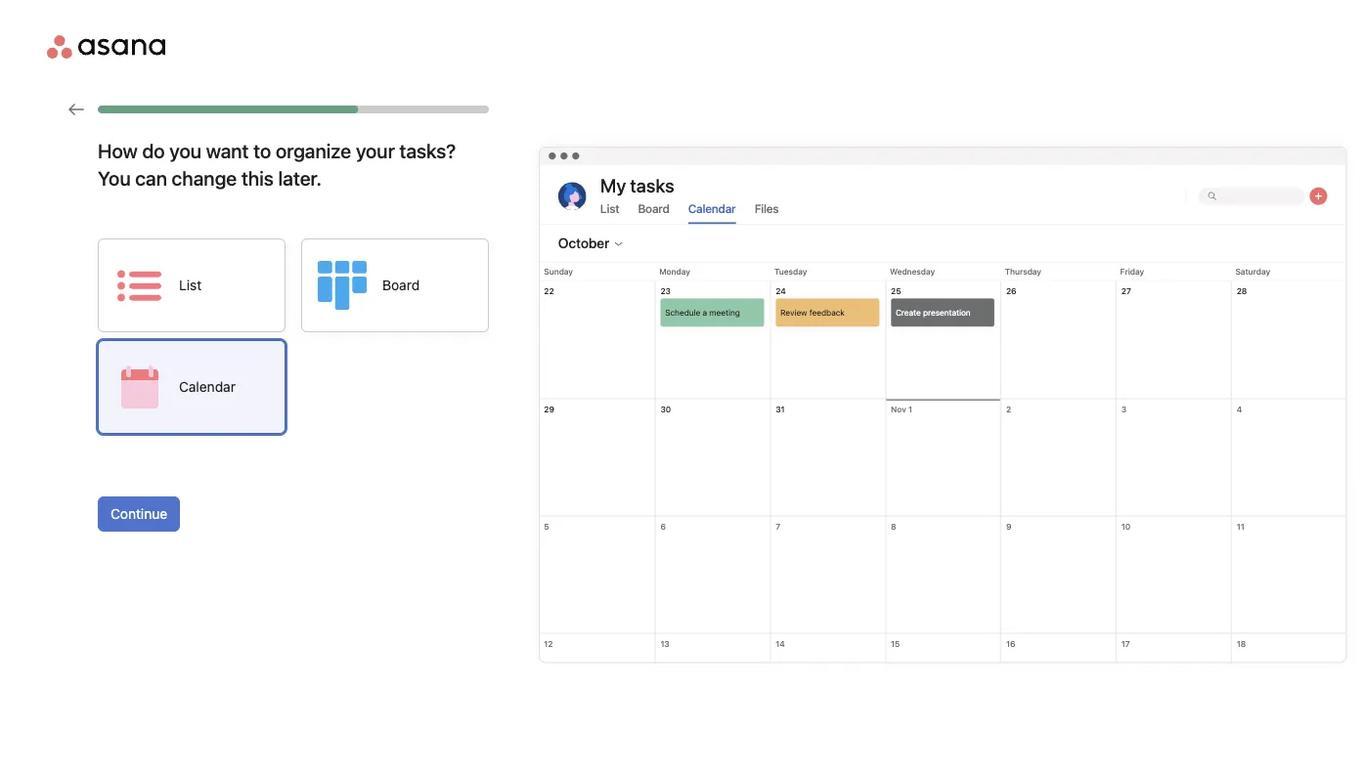 Task type: describe. For each thing, give the bounding box(es) containing it.
october
[[558, 235, 609, 252]]

sunday
[[544, 267, 573, 276]]

8
[[891, 522, 897, 532]]

do
[[142, 139, 165, 162]]

to
[[253, 139, 271, 162]]

nov
[[891, 405, 907, 414]]

tuesday
[[775, 267, 807, 276]]

create
[[896, 308, 921, 318]]

9
[[1007, 522, 1012, 532]]

asana image
[[47, 35, 166, 59]]

7
[[776, 522, 781, 532]]

13
[[661, 639, 670, 649]]

28
[[1237, 286, 1247, 296]]

15
[[891, 639, 900, 649]]

files
[[755, 201, 779, 215]]

meeting
[[710, 308, 740, 318]]

22 23 24 25 26 27 28
[[544, 286, 1247, 296]]

12 13 14 15 16 17 18
[[544, 639, 1246, 649]]

organize
[[276, 139, 351, 162]]

schedule
[[665, 308, 701, 318]]

18
[[1237, 639, 1246, 649]]

2
[[1007, 405, 1012, 414]]

saturday
[[1236, 267, 1271, 276]]

review
[[781, 308, 808, 318]]

24
[[776, 286, 786, 296]]

this later.
[[242, 166, 322, 189]]

change
[[172, 166, 237, 189]]

17
[[1122, 639, 1130, 649]]

sunday monday tuesday wednesday thursday friday saturday
[[544, 267, 1271, 276]]

thursday
[[1005, 267, 1042, 276]]

want
[[206, 139, 249, 162]]

how
[[98, 139, 138, 162]]

how do you want to organize your tasks? you can change this later.
[[98, 139, 456, 189]]

friday
[[1121, 267, 1145, 276]]

1 vertical spatial list
[[179, 277, 202, 293]]

1 horizontal spatial board
[[638, 201, 670, 215]]



Task type: locate. For each thing, give the bounding box(es) containing it.
my tasks
[[601, 175, 675, 197]]

continue
[[111, 506, 167, 522]]

10
[[1122, 522, 1131, 532]]

schedule a meeting review feedback create presentation
[[665, 308, 971, 318]]

a
[[703, 308, 707, 318]]

5
[[544, 522, 549, 532]]

wednesday
[[890, 267, 935, 276]]

1 horizontal spatial list
[[601, 201, 620, 215]]

calendar
[[689, 201, 736, 215], [179, 379, 236, 395]]

26
[[1007, 286, 1017, 296]]

6
[[661, 522, 666, 532]]

go back image
[[68, 102, 84, 117]]

4
[[1237, 405, 1242, 414]]

1 horizontal spatial calendar
[[689, 201, 736, 215]]

12
[[544, 639, 553, 649]]

0 vertical spatial calendar
[[689, 201, 736, 215]]

1 vertical spatial calendar
[[179, 379, 236, 395]]

5 6 7 8 9 10 11
[[544, 522, 1245, 532]]

board
[[638, 201, 670, 215], [382, 277, 420, 293]]

1
[[909, 405, 913, 414]]

25
[[891, 286, 901, 296]]

you
[[169, 139, 201, 162]]

14
[[776, 639, 785, 649]]

29 30 31 nov 1 2 3 4
[[544, 405, 1242, 414]]

29
[[544, 405, 555, 414]]

0 horizontal spatial board
[[382, 277, 420, 293]]

feedback
[[810, 308, 845, 318]]

30
[[661, 405, 671, 414]]

11
[[1237, 522, 1245, 532]]

continue button
[[98, 497, 180, 532]]

31
[[776, 405, 785, 414]]

0 horizontal spatial list
[[179, 277, 202, 293]]

22
[[544, 286, 554, 296]]

you
[[98, 166, 131, 189]]

3
[[1122, 405, 1127, 414]]

0 vertical spatial list
[[601, 201, 620, 215]]

1 vertical spatial board
[[382, 277, 420, 293]]

list
[[601, 201, 620, 215], [179, 277, 202, 293]]

tasks?
[[400, 139, 456, 162]]

27
[[1122, 286, 1132, 296]]

can
[[135, 166, 167, 189]]

0 vertical spatial board
[[638, 201, 670, 215]]

your
[[356, 139, 395, 162]]

monday
[[660, 267, 690, 276]]

presentation
[[923, 308, 971, 318]]

16
[[1007, 639, 1016, 649]]

0 horizontal spatial calendar
[[179, 379, 236, 395]]

23
[[661, 286, 671, 296]]



Task type: vqa. For each thing, say whether or not it's contained in the screenshot.


